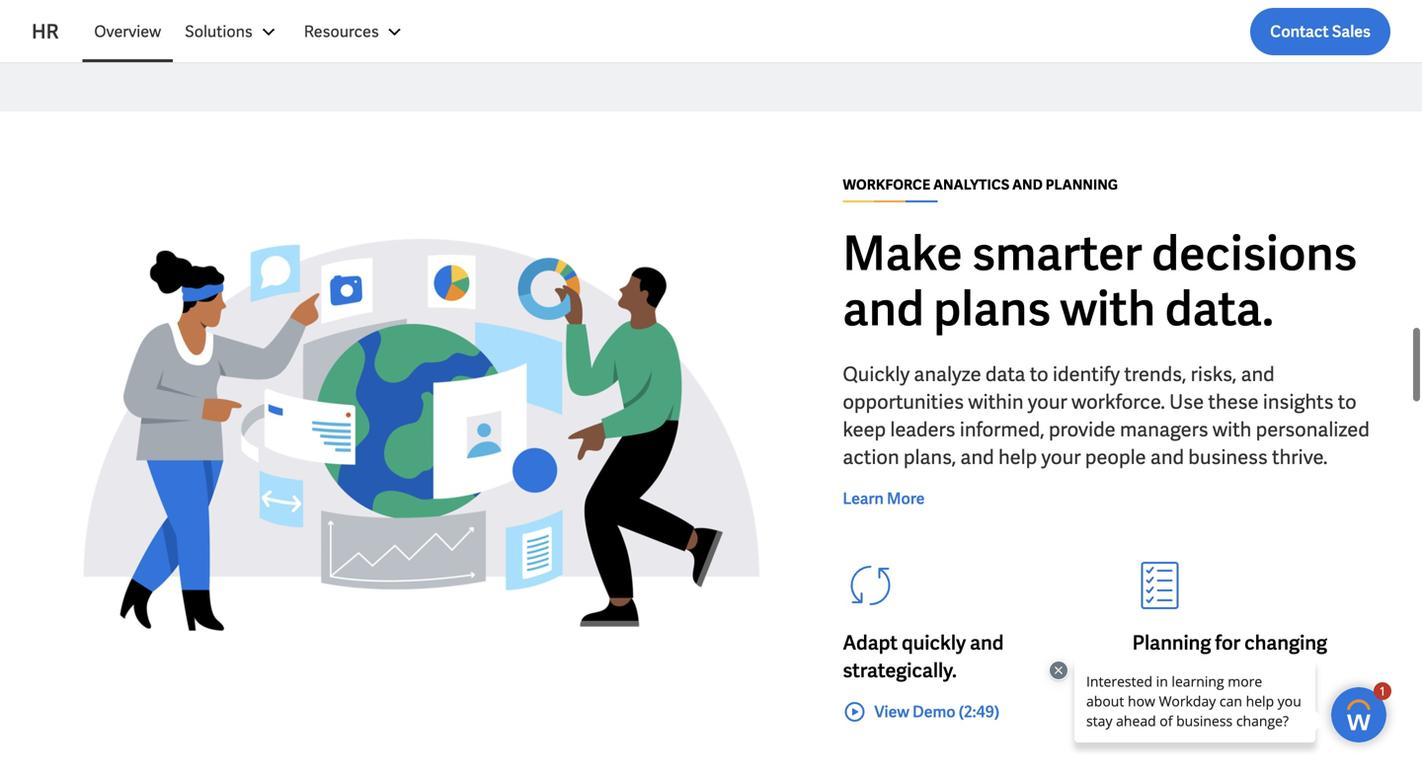 Task type: locate. For each thing, give the bounding box(es) containing it.
contact
[[1270, 21, 1329, 42]]

1 horizontal spatial video
[[402, 10, 444, 31]]

view down strategically.
[[874, 702, 910, 722]]

data
[[986, 361, 1026, 387]]

hr link
[[32, 18, 82, 45]]

view demo (2:49) down strategically.
[[874, 702, 1000, 722]]

view demo (2:49) link
[[843, 700, 1000, 724], [1133, 700, 1289, 724]]

managers
[[1120, 417, 1208, 442]]

(2:49)
[[959, 702, 1000, 722], [1248, 702, 1289, 722]]

1 watch from the left
[[63, 10, 110, 31]]

to
[[1030, 361, 1049, 387], [1338, 389, 1357, 415]]

2 view demo (2:49) from the left
[[1164, 702, 1289, 722]]

video left (12:50)
[[113, 10, 154, 31]]

1 horizontal spatial watch
[[353, 10, 399, 31]]

make smarter decisions and plans with data.
[[843, 223, 1357, 340]]

overview
[[94, 21, 161, 42]]

adapt
[[843, 630, 898, 656]]

demo
[[913, 702, 956, 722], [1202, 702, 1245, 722]]

0 vertical spatial to
[[1030, 361, 1049, 387]]

view demo (2:49) link for strategically.
[[843, 700, 1000, 724]]

with up identify at the right top of page
[[1060, 278, 1156, 340]]

video
[[113, 10, 154, 31], [402, 10, 444, 31]]

watch right hr
[[63, 10, 110, 31]]

2 (2:49) from the left
[[1248, 702, 1289, 722]]

(2:49) down adapt quickly and strategically.
[[959, 702, 1000, 722]]

1 vertical spatial with
[[1213, 417, 1252, 442]]

1 horizontal spatial view demo (2:49) link
[[1133, 700, 1289, 724]]

demo for strategically.
[[913, 702, 956, 722]]

0 horizontal spatial view demo (2:49) link
[[843, 700, 1000, 724]]

1 horizontal spatial demo
[[1202, 702, 1245, 722]]

and
[[1012, 176, 1043, 194]]

1 vertical spatial your
[[1042, 444, 1081, 470]]

2 view demo (2:49) link from the left
[[1133, 700, 1289, 724]]

to right data
[[1030, 361, 1049, 387]]

menu
[[82, 8, 418, 55]]

menu containing overview
[[82, 8, 418, 55]]

your
[[1028, 389, 1067, 415], [1042, 444, 1081, 470]]

view demo (2:49) link down planning for changing needs.
[[1133, 700, 1289, 724]]

demo down strategically.
[[913, 702, 956, 722]]

view demo (2:49) link down strategically.
[[843, 700, 1000, 724]]

plans,
[[904, 444, 956, 470]]

view demo (2:49) for needs.
[[1164, 702, 1289, 722]]

with down these
[[1213, 417, 1252, 442]]

(2:49) down planning for changing needs.
[[1248, 702, 1289, 722]]

quickly
[[843, 361, 910, 387]]

use
[[1169, 389, 1204, 415]]

0 horizontal spatial video
[[113, 10, 154, 31]]

demo for needs.
[[1202, 702, 1245, 722]]

watch left (8:49)
[[353, 10, 399, 31]]

workforce.
[[1072, 389, 1165, 415]]

list containing overview
[[82, 8, 1391, 55]]

0 horizontal spatial view
[[874, 702, 910, 722]]

view demo (2:49) down planning for changing needs.
[[1164, 702, 1289, 722]]

action
[[843, 444, 899, 470]]

(2:49) for planning for changing needs.
[[1248, 702, 1289, 722]]

1 video from the left
[[113, 10, 154, 31]]

0 horizontal spatial view demo (2:49)
[[874, 702, 1000, 722]]

1 view demo (2:49) link from the left
[[843, 700, 1000, 724]]

provide
[[1049, 417, 1116, 442]]

overview link
[[82, 8, 173, 55]]

solutions
[[185, 21, 253, 42]]

within
[[968, 389, 1024, 415]]

and inside the make smarter decisions and plans with data.
[[843, 278, 924, 340]]

1 horizontal spatial view
[[1164, 702, 1199, 722]]

0 horizontal spatial with
[[1060, 278, 1156, 340]]

and up quickly
[[843, 278, 924, 340]]

1 view demo (2:49) from the left
[[874, 702, 1000, 722]]

1 horizontal spatial view demo (2:49)
[[1164, 702, 1289, 722]]

video left (8:49)
[[402, 10, 444, 31]]

risks,
[[1191, 361, 1237, 387]]

0 horizontal spatial demo
[[913, 702, 956, 722]]

analytics
[[933, 176, 1010, 194]]

contact sales link
[[1251, 8, 1391, 55]]

demo down planning for changing needs.
[[1202, 702, 1245, 722]]

0 horizontal spatial watch
[[63, 10, 110, 31]]

insights
[[1263, 389, 1334, 415]]

2 view from the left
[[1164, 702, 1199, 722]]

0 vertical spatial with
[[1060, 278, 1156, 340]]

2 video from the left
[[402, 10, 444, 31]]

watch
[[63, 10, 110, 31], [353, 10, 399, 31]]

contact sales
[[1270, 21, 1371, 42]]

data.
[[1165, 278, 1274, 340]]

planning
[[1046, 176, 1118, 194]]

and
[[843, 278, 924, 340], [1241, 361, 1275, 387], [961, 444, 994, 470], [1150, 444, 1184, 470], [970, 630, 1004, 656]]

your down provide
[[1042, 444, 1081, 470]]

1 demo from the left
[[913, 702, 956, 722]]

informed,
[[960, 417, 1045, 442]]

2 watch from the left
[[353, 10, 399, 31]]

1 (2:49) from the left
[[959, 702, 1000, 722]]

analyze
[[914, 361, 981, 387]]

help
[[999, 444, 1037, 470]]

to up personalized
[[1338, 389, 1357, 415]]

and right quickly
[[970, 630, 1004, 656]]

with
[[1060, 278, 1156, 340], [1213, 417, 1252, 442]]

(2:49) for adapt quickly and strategically.
[[959, 702, 1000, 722]]

1 horizontal spatial with
[[1213, 417, 1252, 442]]

resources button
[[292, 8, 418, 55]]

changing
[[1245, 630, 1328, 656]]

for
[[1215, 630, 1241, 656]]

business
[[1188, 444, 1268, 470]]

list
[[82, 8, 1391, 55]]

opportunities
[[843, 389, 964, 415]]

make
[[843, 223, 963, 284]]

view down needs.
[[1164, 702, 1199, 722]]

and up these
[[1241, 361, 1275, 387]]

2 demo from the left
[[1202, 702, 1245, 722]]

1 horizontal spatial (2:49)
[[1248, 702, 1289, 722]]

1 horizontal spatial to
[[1338, 389, 1357, 415]]

0 horizontal spatial (2:49)
[[959, 702, 1000, 722]]

1 view from the left
[[874, 702, 910, 722]]

watch video (8:49)
[[353, 10, 488, 31]]

your up provide
[[1028, 389, 1067, 415]]

view
[[874, 702, 910, 722], [1164, 702, 1199, 722]]

watch for watch video (12:50)
[[63, 10, 110, 31]]

watch video (8:49) link
[[321, 9, 488, 33]]

view demo (2:49)
[[874, 702, 1000, 722], [1164, 702, 1289, 722]]



Task type: describe. For each thing, give the bounding box(es) containing it.
(8:49)
[[447, 10, 488, 31]]

leaders
[[890, 417, 956, 442]]

sales
[[1332, 21, 1371, 42]]

keep
[[843, 417, 886, 442]]

planning
[[1133, 630, 1211, 656]]

0 horizontal spatial to
[[1030, 361, 1049, 387]]

smarter
[[972, 223, 1142, 284]]

personalized
[[1256, 417, 1370, 442]]

adapt quickly and strategically.
[[843, 630, 1004, 683]]

0 vertical spatial your
[[1028, 389, 1067, 415]]

'' image
[[32, 175, 811, 695]]

quickly
[[902, 630, 966, 656]]

quickly analyze data to identify trends, risks, and opportunities within your workforce. use these insights to keep leaders informed, provide managers with personalized action plans, and help your people and business thrive.
[[843, 361, 1370, 470]]

decisions
[[1152, 223, 1357, 284]]

with inside quickly analyze data to identify trends, risks, and opportunities within your workforce. use these insights to keep leaders informed, provide managers with personalized action plans, and help your people and business thrive.
[[1213, 417, 1252, 442]]

planning for changing needs.
[[1133, 630, 1328, 683]]

watch video (12:50)
[[63, 10, 204, 31]]

workforce
[[843, 176, 931, 194]]

plans
[[934, 278, 1051, 340]]

video for (8:49)
[[402, 10, 444, 31]]

with inside the make smarter decisions and plans with data.
[[1060, 278, 1156, 340]]

and inside adapt quickly and strategically.
[[970, 630, 1004, 656]]

view for needs.
[[1164, 702, 1199, 722]]

watch for watch video (8:49)
[[353, 10, 399, 31]]

identify
[[1053, 361, 1120, 387]]

learn more link
[[843, 487, 925, 511]]

watch video (12:50) link
[[32, 9, 204, 33]]

and down managers on the bottom right of the page
[[1150, 444, 1184, 470]]

hr
[[32, 19, 59, 44]]

view for strategically.
[[874, 702, 910, 722]]

(12:50)
[[157, 10, 204, 31]]

view demo (2:49) link for needs.
[[1133, 700, 1289, 724]]

strategically.
[[843, 658, 957, 683]]

resources
[[304, 21, 379, 42]]

thrive.
[[1272, 444, 1328, 470]]

video for (12:50)
[[113, 10, 154, 31]]

solutions button
[[173, 8, 292, 55]]

learn
[[843, 488, 884, 509]]

view demo (2:49) for strategically.
[[874, 702, 1000, 722]]

and down the informed,
[[961, 444, 994, 470]]

trends,
[[1124, 361, 1187, 387]]

needs.
[[1133, 658, 1192, 683]]

1 vertical spatial to
[[1338, 389, 1357, 415]]

workforce analytics and planning
[[843, 176, 1118, 194]]

these
[[1208, 389, 1259, 415]]

more
[[887, 488, 925, 509]]

learn more
[[843, 488, 925, 509]]

people
[[1085, 444, 1146, 470]]



Task type: vqa. For each thing, say whether or not it's contained in the screenshot.
solutions dropdown button
yes



